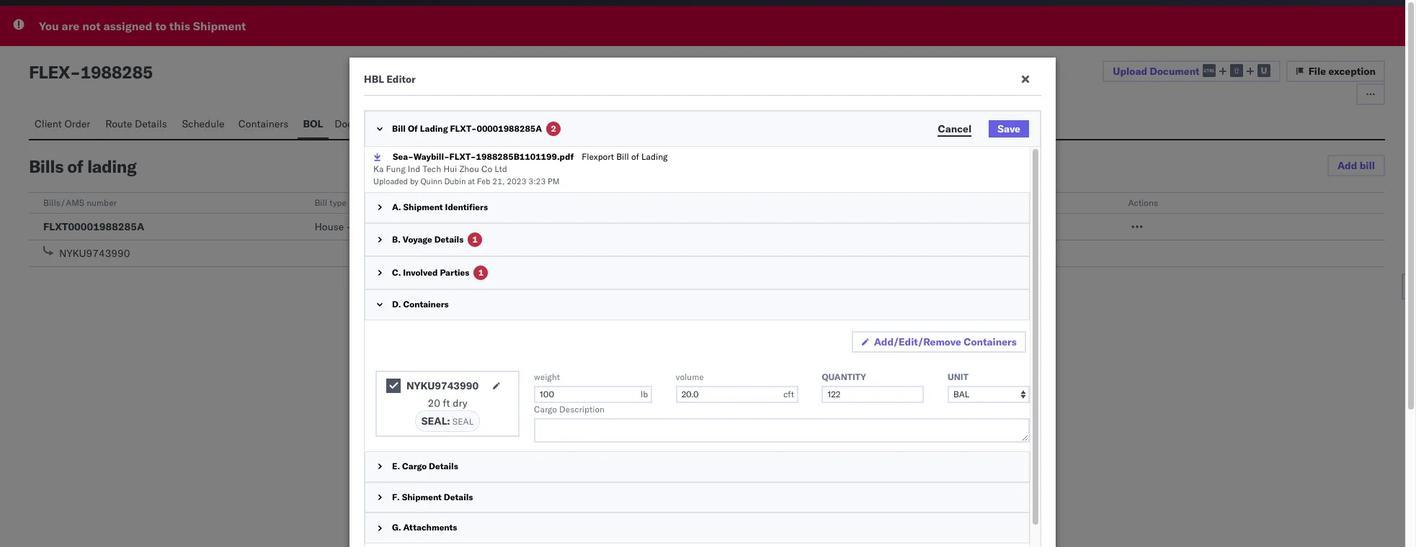 Task type: locate. For each thing, give the bounding box(es) containing it.
g. attachments
[[392, 523, 457, 534]]

flex
[[29, 61, 70, 83]]

details right route in the left top of the page
[[135, 118, 167, 130]]

number
[[87, 198, 117, 208]]

0 vertical spatial containers
[[239, 118, 289, 130]]

assignees
[[460, 118, 507, 130]]

details right voyage
[[434, 234, 464, 245]]

-
[[70, 61, 80, 83], [347, 221, 353, 234], [586, 221, 592, 234], [592, 221, 599, 234]]

1 vertical spatial bill
[[617, 151, 629, 162]]

f. shipment details
[[392, 492, 473, 503]]

flxt- up zhou
[[450, 151, 476, 162]]

1 horizontal spatial bill
[[392, 123, 406, 134]]

20
[[428, 397, 440, 410]]

c. involved parties
[[392, 267, 470, 278]]

1 vertical spatial shipment
[[403, 202, 443, 213]]

add/edit/remove containers
[[874, 336, 1017, 349]]

cargo right e.
[[402, 461, 427, 472]]

ind
[[408, 164, 421, 174]]

messages
[[401, 118, 447, 130]]

lading right "of"
[[420, 123, 448, 134]]

upload document
[[1113, 65, 1200, 78]]

volume
[[676, 372, 704, 383]]

0 horizontal spatial lading
[[420, 123, 448, 134]]

co
[[482, 164, 492, 174]]

flxt- up sea-waybill-flxt-1988285b1101199.pdf
[[450, 123, 477, 134]]

quantity
[[822, 372, 867, 383]]

ka
[[373, 164, 384, 174]]

containers up unit
[[964, 336, 1017, 349]]

details up attachments
[[444, 492, 473, 503]]

nyku9743990 up ft in the left of the page
[[407, 380, 479, 393]]

details for b. voyage details
[[434, 234, 464, 245]]

details for e. cargo details
[[429, 461, 458, 472]]

client order
[[35, 118, 90, 130]]

2023
[[507, 176, 527, 186]]

1 down 'identifiers'
[[473, 234, 478, 245]]

0 vertical spatial shipment
[[193, 19, 246, 33]]

bill left "of"
[[392, 123, 406, 134]]

schedule button
[[176, 111, 233, 139]]

- for flex
[[70, 61, 80, 83]]

details for f. shipment details
[[444, 492, 473, 503]]

0 horizontal spatial bill
[[315, 198, 327, 208]]

type
[[330, 198, 347, 208]]

containers
[[239, 118, 289, 130], [403, 299, 449, 310], [964, 336, 1017, 349]]

--
[[586, 221, 599, 234]]

documents button
[[329, 111, 396, 139]]

fung
[[386, 164, 406, 174]]

details
[[135, 118, 167, 130], [434, 234, 464, 245], [429, 461, 458, 472], [444, 492, 473, 503]]

lading
[[420, 123, 448, 134], [642, 151, 668, 162]]

pm
[[548, 176, 560, 186]]

house
[[315, 221, 344, 234]]

details up f. shipment details
[[429, 461, 458, 472]]

obl surrender
[[857, 198, 914, 208]]

- for -
[[592, 221, 599, 234]]

of right flexport at the left top of the page
[[632, 151, 639, 162]]

add/edit/remove containers button
[[852, 331, 1027, 353]]

b.
[[392, 234, 401, 245]]

are
[[62, 19, 79, 33]]

0 vertical spatial 1
[[473, 234, 478, 245]]

bills of lading
[[29, 156, 136, 177]]

a.
[[392, 202, 401, 213]]

1988285b1101199.pdf
[[476, 151, 574, 162]]

save
[[998, 123, 1021, 136]]

lading up method at the left
[[642, 151, 668, 162]]

2 vertical spatial shipment
[[402, 492, 442, 503]]

details inside button
[[135, 118, 167, 130]]

messages button
[[396, 111, 454, 139]]

lading
[[87, 156, 136, 177]]

documents
[[335, 118, 387, 130]]

flexport
[[582, 151, 614, 162]]

bill for bill of lading flxt-00001988285a
[[392, 123, 406, 134]]

0 vertical spatial bill
[[392, 123, 406, 134]]

obl
[[857, 198, 874, 208]]

surrender
[[876, 198, 914, 208]]

1 vertical spatial containers
[[403, 299, 449, 310]]

20 ft dry seal: seal
[[422, 397, 474, 428]]

2 vertical spatial containers
[[964, 336, 1017, 349]]

containers left bol
[[239, 118, 289, 130]]

bill right flexport at the left top of the page
[[617, 151, 629, 162]]

1 right parties
[[478, 267, 484, 278]]

of right bills
[[67, 156, 83, 177]]

seal
[[453, 417, 474, 427]]

containers for d. containers
[[403, 299, 449, 310]]

at
[[468, 176, 475, 186]]

nyku9743990
[[59, 247, 130, 260], [407, 380, 479, 393]]

shipment for a.
[[403, 202, 443, 213]]

1 vertical spatial 1
[[478, 267, 484, 278]]

a. shipment identifiers
[[392, 202, 488, 213]]

0 horizontal spatial containers
[[239, 118, 289, 130]]

containers inside button
[[964, 336, 1017, 349]]

shipment right 'a.' on the top
[[403, 202, 443, 213]]

involved
[[403, 267, 438, 278]]

add
[[1338, 159, 1358, 172]]

None checkbox
[[386, 379, 401, 393]]

bill for bill type
[[315, 198, 327, 208]]

2 horizontal spatial bill
[[617, 151, 629, 162]]

shipment right this
[[193, 19, 246, 33]]

upload
[[1113, 65, 1148, 78]]

flex - 1988285
[[29, 61, 153, 83]]

containers right d.
[[403, 299, 449, 310]]

cargo down the weight
[[534, 404, 557, 415]]

0 vertical spatial cargo
[[534, 404, 557, 415]]

bill of lading flxt-00001988285a
[[392, 123, 542, 134]]

e. cargo details
[[392, 461, 458, 472]]

editor
[[387, 73, 416, 86]]

shipment right the f.
[[402, 492, 442, 503]]

upload document button
[[1103, 61, 1281, 82]]

file exception button
[[1287, 61, 1386, 82], [1287, 61, 1386, 82]]

2 horizontal spatial containers
[[964, 336, 1017, 349]]

1 horizontal spatial cargo
[[534, 404, 557, 415]]

route details
[[105, 118, 167, 130]]

1 for details
[[473, 234, 478, 245]]

voyage
[[403, 234, 432, 245]]

None text field
[[822, 386, 925, 404]]

ltd
[[495, 164, 507, 174]]

1 vertical spatial nyku9743990
[[407, 380, 479, 393]]

sea-
[[393, 151, 414, 162]]

00001988285a
[[477, 123, 542, 134]]

ka fung ind tech hui zhou co ltd uploaded by quinn dubin at feb 21, 2023 3:23 pm
[[373, 164, 560, 186]]

1 vertical spatial cargo
[[402, 461, 427, 472]]

2
[[551, 123, 556, 134]]

bills/ams
[[43, 198, 84, 208]]

nyku9743990 down flxt00001988285a
[[59, 247, 130, 260]]

1 vertical spatial lading
[[642, 151, 668, 162]]

1 horizontal spatial nyku9743990
[[407, 380, 479, 393]]

of
[[632, 151, 639, 162], [67, 156, 83, 177]]

None text field
[[534, 386, 653, 404], [676, 386, 799, 404], [534, 419, 1030, 443], [534, 386, 653, 404], [676, 386, 799, 404], [534, 419, 1030, 443]]

2 vertical spatial bill
[[315, 198, 327, 208]]

bill left type
[[315, 198, 327, 208]]

1 horizontal spatial containers
[[403, 299, 449, 310]]

quinn
[[421, 176, 442, 186]]

1 for parties
[[478, 267, 484, 278]]

release
[[586, 198, 617, 208]]

cargo
[[534, 404, 557, 415], [402, 461, 427, 472]]

0 vertical spatial nyku9743990
[[59, 247, 130, 260]]

add bill
[[1338, 159, 1376, 172]]



Task type: vqa. For each thing, say whether or not it's contained in the screenshot.
Lading to the top
yes



Task type: describe. For each thing, give the bounding box(es) containing it.
client order button
[[29, 111, 100, 139]]

0 horizontal spatial cargo
[[402, 461, 427, 472]]

1 horizontal spatial lading
[[642, 151, 668, 162]]

bills
[[29, 156, 63, 177]]

identifiers
[[445, 202, 488, 213]]

unit
[[948, 372, 969, 383]]

cancel
[[938, 122, 972, 135]]

tech
[[423, 164, 441, 174]]

hbl
[[364, 73, 384, 86]]

document
[[1150, 65, 1200, 78]]

file
[[1309, 65, 1327, 78]]

21,
[[493, 176, 505, 186]]

containers for add/edit/remove containers
[[964, 336, 1017, 349]]

c.
[[392, 267, 401, 278]]

g.
[[392, 523, 401, 534]]

e.
[[392, 461, 400, 472]]

f.
[[392, 492, 400, 503]]

save button
[[989, 120, 1030, 138]]

weight
[[534, 372, 560, 383]]

you are not assigned to this shipment
[[39, 19, 246, 33]]

add bill button
[[1328, 155, 1386, 177]]

route details button
[[100, 111, 176, 139]]

this
[[169, 19, 190, 33]]

client
[[35, 118, 62, 130]]

zhou
[[460, 164, 479, 174]]

release method
[[586, 198, 649, 208]]

flexport bill of lading
[[582, 151, 668, 162]]

exception
[[1329, 65, 1376, 78]]

assignees button
[[454, 111, 515, 139]]

ft
[[443, 397, 450, 410]]

bill
[[1360, 159, 1376, 172]]

by
[[410, 176, 419, 186]]

hui
[[444, 164, 457, 174]]

house - express
[[315, 221, 392, 234]]

parties
[[440, 267, 470, 278]]

- for house
[[347, 221, 353, 234]]

not
[[82, 19, 101, 33]]

d.
[[392, 299, 401, 310]]

containers button
[[233, 111, 297, 139]]

dry
[[453, 397, 468, 410]]

uploaded
[[373, 176, 408, 186]]

released
[[857, 221, 899, 234]]

0 horizontal spatial of
[[67, 156, 83, 177]]

order
[[64, 118, 90, 130]]

add/edit/remove
[[874, 336, 962, 349]]

of
[[408, 123, 418, 134]]

feb
[[477, 176, 491, 186]]

waybill-
[[414, 151, 450, 162]]

sea-waybill-flxt-1988285b1101199.pdf
[[393, 151, 574, 162]]

attachments
[[403, 523, 457, 534]]

0 horizontal spatial nyku9743990
[[59, 247, 130, 260]]

1 horizontal spatial of
[[632, 151, 639, 162]]

dubin
[[444, 176, 466, 186]]

bills/ams number
[[43, 198, 117, 208]]

express
[[356, 221, 392, 234]]

route
[[105, 118, 132, 130]]

method
[[619, 198, 649, 208]]

bill type
[[315, 198, 347, 208]]

hbl editor
[[364, 73, 416, 86]]

actions
[[1129, 198, 1159, 208]]

cargo description
[[534, 404, 605, 415]]

to
[[155, 19, 166, 33]]

shipment for f.
[[402, 492, 442, 503]]

description
[[560, 404, 605, 415]]

b. voyage details
[[392, 234, 464, 245]]

bol button
[[297, 111, 329, 139]]

containers inside button
[[239, 118, 289, 130]]

assigned
[[103, 19, 152, 33]]

0 vertical spatial lading
[[420, 123, 448, 134]]

0 vertical spatial flxt-
[[450, 123, 477, 134]]

file exception
[[1309, 65, 1376, 78]]

d. containers
[[392, 299, 449, 310]]

1 vertical spatial flxt-
[[450, 151, 476, 162]]

schedule
[[182, 118, 225, 130]]



